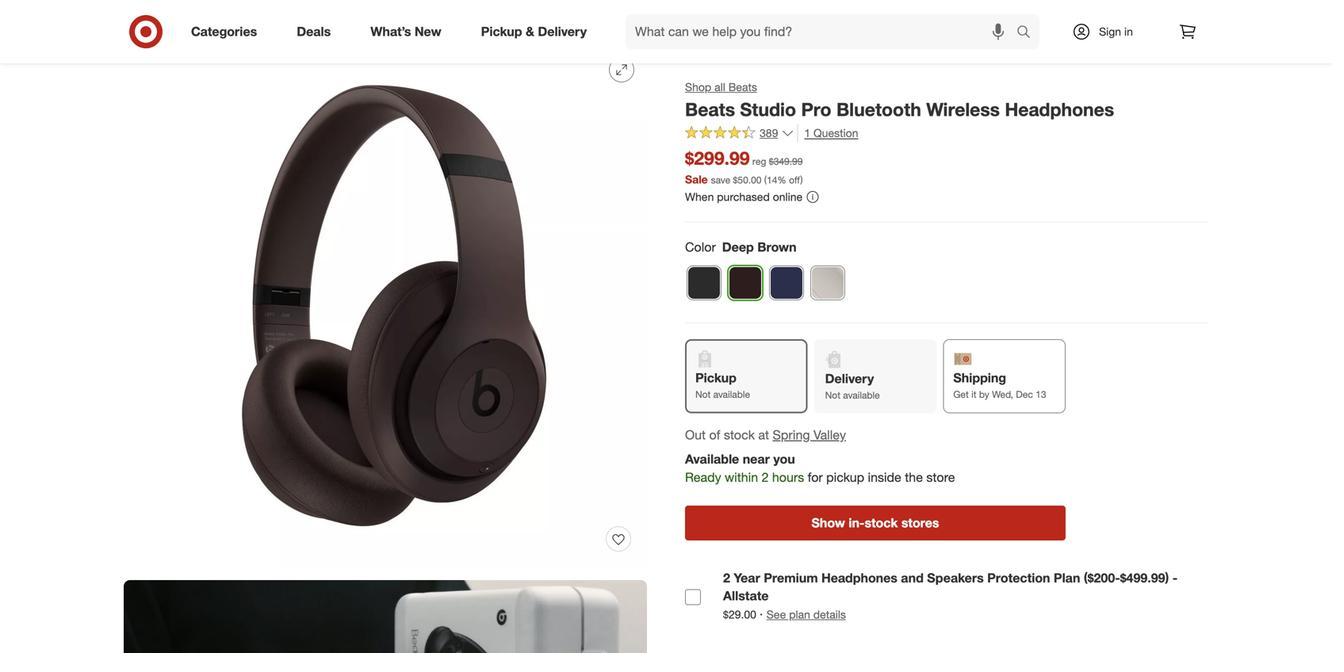 Task type: locate. For each thing, give the bounding box(es) containing it.
0 horizontal spatial delivery
[[538, 24, 587, 39]]

get
[[953, 389, 969, 401]]

hours
[[772, 470, 804, 485]]

year
[[734, 570, 760, 586]]

pickup inside pickup not available
[[695, 370, 737, 386]]

spring
[[773, 427, 810, 443]]

0 horizontal spatial pickup
[[481, 24, 522, 39]]

see plan details button
[[767, 607, 846, 623]]

1
[[804, 126, 811, 140]]

plan
[[789, 608, 810, 622]]

$299.99 reg $349.99 sale save $ 50.00 ( 14 % off )
[[685, 147, 803, 186]]

stock inside 'button'
[[865, 515, 898, 531]]

wed,
[[992, 389, 1013, 401]]

0 horizontal spatial available
[[713, 389, 750, 401]]

None checkbox
[[685, 590, 701, 606]]

2
[[762, 470, 769, 485], [723, 570, 730, 586]]

out
[[685, 427, 706, 443]]

dec
[[1016, 389, 1033, 401]]

1 horizontal spatial 2
[[762, 470, 769, 485]]

electronics link
[[164, 13, 219, 27]]

show in-stock stores button
[[685, 506, 1066, 541]]

available for pickup
[[713, 389, 750, 401]]

wireless
[[926, 98, 1000, 121]]

by
[[979, 389, 989, 401]]

-
[[1173, 570, 1178, 586]]

2 down the near
[[762, 470, 769, 485]]

1 horizontal spatial delivery
[[825, 371, 874, 387]]

1 vertical spatial 2
[[723, 570, 730, 586]]

categories
[[191, 24, 257, 39]]

/
[[157, 13, 161, 27]]

color
[[685, 239, 716, 255]]

stock
[[724, 427, 755, 443], [865, 515, 898, 531]]

pickup up of
[[695, 370, 737, 386]]

sign in link
[[1059, 14, 1158, 49]]

not up the out
[[695, 389, 711, 401]]

not up "valley"
[[825, 389, 841, 401]]

pickup
[[481, 24, 522, 39], [695, 370, 737, 386]]

not inside pickup not available
[[695, 389, 711, 401]]

0 vertical spatial 2
[[762, 470, 769, 485]]

available up of
[[713, 389, 750, 401]]

0 horizontal spatial 2
[[723, 570, 730, 586]]

0 vertical spatial headphones
[[229, 13, 293, 27]]

allstate
[[723, 589, 769, 604]]

beats
[[729, 80, 757, 94], [685, 98, 735, 121]]

reg
[[752, 156, 766, 167]]

inside
[[868, 470, 901, 485]]

50.00
[[738, 174, 762, 186]]

1 vertical spatial pickup
[[695, 370, 737, 386]]

stock left stores
[[865, 515, 898, 531]]

available
[[713, 389, 750, 401], [843, 389, 880, 401]]

stores
[[902, 515, 939, 531]]

headphones inside shop all beats beats studio pro bluetooth wireless headphones
[[1005, 98, 1114, 121]]

see
[[767, 608, 786, 622]]

2 vertical spatial headphones
[[822, 570, 898, 586]]

beats right all
[[729, 80, 757, 94]]

show in-stock stores
[[812, 515, 939, 531]]

389
[[760, 126, 778, 140]]

2 horizontal spatial headphones
[[1005, 98, 1114, 121]]

1 horizontal spatial stock
[[865, 515, 898, 531]]

0 horizontal spatial stock
[[724, 427, 755, 443]]

speakers
[[927, 570, 984, 586]]

2 inside available near you ready within 2 hours for pickup inside the store
[[762, 470, 769, 485]]

bluetooth
[[837, 98, 921, 121]]

sign in
[[1099, 25, 1133, 38]]

available inside delivery not available
[[843, 389, 880, 401]]

image gallery element
[[124, 44, 647, 653]]

in-
[[849, 515, 865, 531]]

stock for in-
[[865, 515, 898, 531]]

pickup & delivery link
[[468, 14, 607, 49]]

0 vertical spatial delivery
[[538, 24, 587, 39]]

plan
[[1054, 570, 1080, 586]]

delivery right &
[[538, 24, 587, 39]]

stock for of
[[724, 427, 755, 443]]

available up "valley"
[[843, 389, 880, 401]]

headphones
[[229, 13, 293, 27], [1005, 98, 1114, 121], [822, 570, 898, 586]]

search
[[1009, 25, 1048, 41]]

1 vertical spatial headphones
[[1005, 98, 1114, 121]]

1 vertical spatial stock
[[865, 515, 898, 531]]

1 horizontal spatial pickup
[[695, 370, 737, 386]]

pickup & delivery
[[481, 24, 587, 39]]

1 horizontal spatial headphones
[[822, 570, 898, 586]]

1 horizontal spatial available
[[843, 389, 880, 401]]

valley
[[814, 427, 846, 443]]

available for delivery
[[843, 389, 880, 401]]

at
[[758, 427, 769, 443]]

1 horizontal spatial not
[[825, 389, 841, 401]]

0 vertical spatial pickup
[[481, 24, 522, 39]]

protection
[[987, 570, 1050, 586]]

not inside delivery not available
[[825, 389, 841, 401]]

search button
[[1009, 14, 1048, 52]]

pickup not available
[[695, 370, 750, 401]]

stock left at
[[724, 427, 755, 443]]

delivery
[[538, 24, 587, 39], [825, 371, 874, 387]]

out of stock at spring valley
[[685, 427, 846, 443]]

deep brown image
[[729, 267, 762, 300]]

1 vertical spatial delivery
[[825, 371, 874, 387]]

pickup for &
[[481, 24, 522, 39]]

0 horizontal spatial not
[[695, 389, 711, 401]]

black image
[[688, 267, 721, 300]]

save
[[711, 174, 730, 186]]

not for delivery
[[825, 389, 841, 401]]

not
[[695, 389, 711, 401], [825, 389, 841, 401]]

0 vertical spatial stock
[[724, 427, 755, 443]]

available inside pickup not available
[[713, 389, 750, 401]]

when purchased online
[[685, 190, 803, 204]]

$
[[733, 174, 738, 186]]

delivery up "valley"
[[825, 371, 874, 387]]

2 left 'year'
[[723, 570, 730, 586]]

beats down all
[[685, 98, 735, 121]]

target / electronics
[[124, 13, 219, 27]]

navy image
[[770, 267, 803, 300]]

sandstone image
[[811, 267, 845, 300]]

0 horizontal spatial headphones
[[229, 13, 293, 27]]

pickup left &
[[481, 24, 522, 39]]

show
[[812, 515, 845, 531]]

1 vertical spatial beats
[[685, 98, 735, 121]]

shop all beats beats studio pro bluetooth wireless headphones
[[685, 80, 1114, 121]]



Task type: describe. For each thing, give the bounding box(es) containing it.
color deep brown
[[685, 239, 797, 255]]

delivery inside delivery not available
[[825, 371, 874, 387]]

target link
[[124, 13, 154, 27]]

pickup for not
[[695, 370, 737, 386]]

online
[[773, 190, 803, 204]]

available near you ready within 2 hours for pickup inside the store
[[685, 452, 955, 485]]

question
[[814, 126, 858, 140]]

spring valley button
[[773, 426, 846, 444]]

2 year premium headphones and speakers protection plan ($200-$499.99) - allstate $29.00 · see plan details
[[723, 570, 1178, 622]]

deals link
[[283, 14, 351, 49]]

you
[[773, 452, 795, 467]]

off
[[789, 174, 800, 186]]

&
[[526, 24, 534, 39]]

($200-
[[1084, 570, 1120, 586]]

14
[[767, 174, 777, 186]]

·
[[760, 607, 763, 622]]

the
[[905, 470, 923, 485]]

target
[[124, 13, 154, 27]]

headphones inside 2 year premium headphones and speakers protection plan ($200-$499.99) - allstate $29.00 · see plan details
[[822, 570, 898, 586]]

what's
[[371, 24, 411, 39]]

)
[[800, 174, 803, 186]]

delivery not available
[[825, 371, 880, 401]]

sale
[[685, 172, 708, 186]]

purchased
[[717, 190, 770, 204]]

all
[[715, 80, 725, 94]]

not for pickup
[[695, 389, 711, 401]]

what's new link
[[357, 14, 461, 49]]

when
[[685, 190, 714, 204]]

what's new
[[371, 24, 441, 39]]

and
[[901, 570, 924, 586]]

$29.00
[[723, 608, 756, 622]]

389 link
[[685, 124, 794, 144]]

sign
[[1099, 25, 1121, 38]]

0 vertical spatial beats
[[729, 80, 757, 94]]

pickup
[[826, 470, 864, 485]]

available
[[685, 452, 739, 467]]

categories link
[[178, 14, 277, 49]]

near
[[743, 452, 770, 467]]

What can we help you find? suggestions appear below search field
[[626, 14, 1021, 49]]

pro
[[801, 98, 832, 121]]

1 question
[[804, 126, 858, 140]]

deals
[[297, 24, 331, 39]]

within
[[725, 470, 758, 485]]

2 inside 2 year premium headphones and speakers protection plan ($200-$499.99) - allstate $29.00 · see plan details
[[723, 570, 730, 586]]

premium
[[764, 570, 818, 586]]

$349.99
[[769, 156, 803, 167]]

1 question link
[[797, 124, 858, 142]]

studio
[[740, 98, 796, 121]]

it
[[972, 389, 977, 401]]

store
[[927, 470, 955, 485]]

electronics
[[164, 13, 219, 27]]

(
[[764, 174, 767, 186]]

$499.99)
[[1120, 570, 1169, 586]]

delivery inside 'pickup & delivery' link
[[538, 24, 587, 39]]

ready
[[685, 470, 721, 485]]

$299.99
[[685, 147, 750, 169]]

of
[[709, 427, 720, 443]]

deep
[[722, 239, 754, 255]]

new
[[415, 24, 441, 39]]

%
[[777, 174, 786, 186]]

beats studio pro bluetooth wireless headphones, 1 of 23 image
[[124, 44, 647, 568]]

in
[[1124, 25, 1133, 38]]

shipping get it by wed, dec 13
[[953, 370, 1046, 401]]

brown
[[757, 239, 797, 255]]

details
[[813, 608, 846, 622]]

headphones link
[[229, 13, 293, 27]]

13
[[1036, 389, 1046, 401]]

shop
[[685, 80, 711, 94]]

for
[[808, 470, 823, 485]]



Task type: vqa. For each thing, say whether or not it's contained in the screenshot.
ADD TO CART button
no



